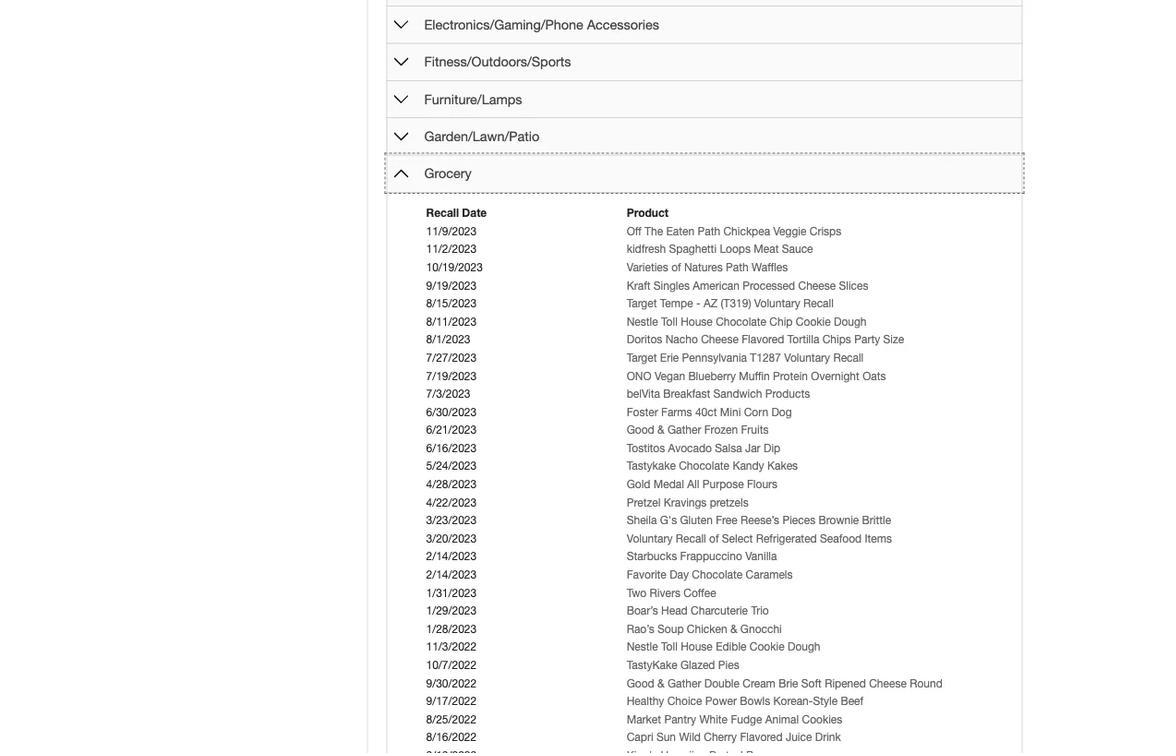 Task type: locate. For each thing, give the bounding box(es) containing it.
0 vertical spatial 2/14/2023
[[426, 551, 477, 563]]

11/3/2022
[[426, 641, 477, 654]]

1 circle arrow e image from the top
[[394, 55, 409, 70]]

spaghetti
[[669, 243, 717, 256]]

7 row from the top
[[424, 331, 997, 349]]

1 house from the top
[[681, 315, 713, 328]]

17 row from the top
[[424, 512, 997, 530]]

voluntary down tortilla
[[784, 352, 830, 364]]

electronics/gaming/phone accessories link
[[424, 17, 659, 32]]

1 vertical spatial house
[[681, 641, 713, 654]]

& up edible
[[730, 623, 737, 636]]

garden/lawn/patio link
[[424, 129, 540, 144]]

nestle for nestle toll house edible cookie dough
[[627, 641, 658, 654]]

row down the frappuccino
[[424, 566, 997, 584]]

1 vertical spatial cookie
[[750, 641, 785, 654]]

13 row from the top
[[424, 440, 997, 458]]

toll down soup
[[661, 641, 678, 654]]

flours
[[747, 478, 778, 491]]

1 horizontal spatial path
[[726, 261, 749, 274]]

row up pennsylvania on the right
[[424, 331, 997, 349]]

tastykake glazed pies link
[[627, 659, 739, 672]]

row down foster farms 40ct mini corn dog link at the bottom right of the page
[[424, 422, 997, 440]]

flavored up t1287
[[742, 333, 784, 346]]

28 row from the top
[[424, 711, 997, 729]]

pretzel kravings pretzels
[[627, 496, 749, 509]]

free
[[716, 514, 738, 527]]

gather for frozen
[[668, 424, 701, 437]]

0 vertical spatial circle arrow e image
[[394, 55, 409, 70]]

sun
[[656, 731, 676, 744]]

18 row from the top
[[424, 530, 997, 548]]

7/3/2023
[[426, 388, 470, 401]]

row down charcuterie
[[424, 621, 997, 639]]

2 gather from the top
[[668, 677, 701, 690]]

2 vertical spatial &
[[657, 677, 664, 690]]

path for chickpea
[[698, 225, 720, 238]]

path down loops
[[726, 261, 749, 274]]

0 vertical spatial circle arrow e image
[[394, 18, 409, 32]]

1 nestle from the top
[[627, 315, 658, 328]]

fitness/outdoors/sports
[[424, 55, 571, 70]]

1 vertical spatial toll
[[661, 641, 678, 654]]

20 row from the top
[[424, 566, 997, 584]]

0 vertical spatial target
[[627, 297, 657, 310]]

1 vertical spatial circle arrow e image
[[394, 92, 409, 107]]

1 target from the top
[[627, 297, 657, 310]]

2 good from the top
[[627, 677, 654, 690]]

juice
[[786, 731, 812, 744]]

27 row from the top
[[424, 693, 997, 711]]

9 row from the top
[[424, 367, 997, 385]]

3 row from the top
[[424, 259, 997, 277]]

10/7/2022
[[426, 659, 477, 672]]

row down tastykake chocolate kandy kakes
[[424, 476, 997, 494]]

wild
[[679, 731, 701, 744]]

row containing 4/28/2023
[[424, 476, 997, 494]]

row containing 6/16/2023
[[424, 440, 997, 458]]

0 vertical spatial path
[[698, 225, 720, 238]]

row containing 8/11/2023
[[424, 313, 997, 331]]

0 horizontal spatial cheese
[[701, 333, 739, 346]]

8 row from the top
[[424, 349, 997, 367]]

row down belvita breakfast sandwich products link
[[424, 403, 997, 422]]

ono vegan blueberry muffin protein overnight oats
[[627, 370, 886, 383]]

26 row from the top
[[424, 675, 997, 693]]

kravings
[[664, 496, 707, 509]]

gather up "choice"
[[668, 677, 701, 690]]

medal
[[654, 478, 684, 491]]

0 vertical spatial nestle
[[627, 315, 658, 328]]

dough up soft
[[788, 641, 820, 654]]

1 vertical spatial dough
[[788, 641, 820, 654]]

recall
[[426, 207, 459, 220], [803, 297, 834, 310], [833, 352, 864, 364], [676, 532, 706, 545]]

row down gold medal all purpose flours link
[[424, 494, 997, 512]]

voluntary up chip
[[754, 297, 800, 310]]

drink
[[815, 731, 841, 744]]

21 row from the top
[[424, 584, 997, 603]]

25 row from the top
[[424, 657, 997, 675]]

row down az
[[424, 313, 997, 331]]

1 horizontal spatial cheese
[[798, 279, 836, 292]]

natures
[[684, 261, 723, 274]]

chocolate down the frappuccino
[[692, 569, 743, 582]]

boar's head charcuterie trio link
[[627, 605, 769, 618]]

circle arrow e image for electronics/gaming/phone accessories
[[394, 18, 409, 32]]

circle arrow e image for fitness/outdoors/sports
[[394, 55, 409, 70]]

0 horizontal spatial of
[[671, 261, 681, 274]]

2 2/14/2023 from the top
[[426, 569, 477, 582]]

5 row from the top
[[424, 295, 997, 313]]

2 vertical spatial chocolate
[[692, 569, 743, 582]]

2/14/2023 down 3/20/2023
[[426, 551, 477, 563]]

grocery link
[[424, 166, 472, 182]]

0 vertical spatial of
[[671, 261, 681, 274]]

1 vertical spatial of
[[709, 532, 719, 545]]

1 vertical spatial 2/14/2023
[[426, 569, 477, 582]]

row up varieties of natures path waffles 'link'
[[424, 241, 997, 259]]

row down tostitos avocado salsa jar dip "link"
[[424, 458, 997, 476]]

cheese up pennsylvania on the right
[[701, 333, 739, 346]]

muffin
[[739, 370, 770, 383]]

path up the 'kidfresh spaghetti loops meat sauce' link
[[698, 225, 720, 238]]

target up 'ono'
[[627, 352, 657, 364]]

row up cherry
[[424, 711, 997, 729]]

2/14/2023 up 1/31/2023
[[426, 569, 477, 582]]

chicken
[[687, 623, 727, 636]]

dough up chips
[[834, 315, 867, 328]]

2 circle arrow e image from the top
[[394, 130, 409, 144]]

10 row from the top
[[424, 385, 997, 403]]

1 horizontal spatial of
[[709, 532, 719, 545]]

tastykake
[[627, 659, 677, 672]]

row up blueberry
[[424, 349, 997, 367]]

belvita breakfast sandwich products link
[[627, 388, 810, 401]]

row down white
[[424, 729, 997, 747]]

of
[[671, 261, 681, 274], [709, 532, 719, 545]]

ono
[[627, 370, 652, 383]]

2 target from the top
[[627, 352, 657, 364]]

5/24/2023
[[426, 460, 477, 473]]

1 good from the top
[[627, 424, 654, 437]]

row down american
[[424, 295, 997, 313]]

ripened
[[825, 677, 866, 690]]

1 vertical spatial cheese
[[701, 333, 739, 346]]

recall down the gluten
[[676, 532, 706, 545]]

soft
[[801, 677, 822, 690]]

1 gather from the top
[[668, 424, 701, 437]]

row up favorite day chocolate caramels link
[[424, 548, 997, 566]]

16 row from the top
[[424, 494, 997, 512]]

cookie down gnocchi
[[750, 641, 785, 654]]

cream
[[743, 677, 776, 690]]

blueberry
[[688, 370, 736, 383]]

24 row from the top
[[424, 639, 997, 657]]

target down kraft
[[627, 297, 657, 310]]

good up healthy
[[627, 677, 654, 690]]

circle arrow e image
[[394, 18, 409, 32], [394, 130, 409, 144]]

0 vertical spatial gather
[[668, 424, 701, 437]]

15 row from the top
[[424, 476, 997, 494]]

10/19/2023
[[426, 261, 483, 274]]

jar
[[745, 442, 761, 455]]

flavored down fudge
[[740, 731, 783, 744]]

2 horizontal spatial cheese
[[869, 677, 907, 690]]

voluntary up starbucks
[[627, 532, 673, 545]]

cookie up tortilla
[[796, 315, 831, 328]]

nestle toll house edible cookie dough link
[[627, 641, 820, 654]]

0 vertical spatial house
[[681, 315, 713, 328]]

row containing 6/21/2023
[[424, 422, 997, 440]]

chocolate down (t319)
[[716, 315, 766, 328]]

row down favorite day chocolate caramels link
[[424, 584, 997, 603]]

8/1/2023
[[426, 333, 470, 346]]

good down foster
[[627, 424, 654, 437]]

0 horizontal spatial path
[[698, 225, 720, 238]]

of up the frappuccino
[[709, 532, 719, 545]]

14 row from the top
[[424, 458, 997, 476]]

1 vertical spatial circle arrow e image
[[394, 130, 409, 144]]

choice
[[667, 695, 702, 708]]

row up tastykake chocolate kandy kakes
[[424, 440, 997, 458]]

doritos nacho cheese flavored tortilla chips party size link
[[627, 333, 904, 346]]

11 row from the top
[[424, 403, 997, 422]]

market pantry white fudge animal cookies
[[627, 713, 842, 726]]

2 circle arrow e image from the top
[[394, 92, 409, 107]]

2 vertical spatial voluntary
[[627, 532, 673, 545]]

chocolate down tostitos avocado salsa jar dip
[[679, 460, 730, 473]]

row
[[424, 223, 997, 241], [424, 241, 997, 259], [424, 259, 997, 277], [424, 277, 997, 295], [424, 295, 997, 313], [424, 313, 997, 331], [424, 331, 997, 349], [424, 349, 997, 367], [424, 367, 997, 385], [424, 385, 997, 403], [424, 403, 997, 422], [424, 422, 997, 440], [424, 440, 997, 458], [424, 458, 997, 476], [424, 476, 997, 494], [424, 494, 997, 512], [424, 512, 997, 530], [424, 530, 997, 548], [424, 548, 997, 566], [424, 566, 997, 584], [424, 584, 997, 603], [424, 603, 997, 621], [424, 621, 997, 639], [424, 639, 997, 657], [424, 657, 997, 675], [424, 675, 997, 693], [424, 693, 997, 711], [424, 711, 997, 729], [424, 729, 997, 747], [424, 747, 997, 753]]

white
[[699, 713, 728, 726]]

singles
[[654, 279, 690, 292]]

voluntary recall of select refrigerated seafood items link
[[627, 532, 892, 545]]

row up the frappuccino
[[424, 530, 997, 548]]

cheese left round
[[869, 677, 907, 690]]

1 vertical spatial flavored
[[740, 731, 783, 744]]

tastykake
[[627, 460, 676, 473]]

6/30/2023
[[426, 406, 477, 419]]

row down the pretzels
[[424, 512, 997, 530]]

waffles
[[752, 261, 788, 274]]

row up az
[[424, 277, 997, 295]]

sheila
[[627, 514, 657, 527]]

two
[[627, 587, 647, 600]]

19 row from the top
[[424, 548, 997, 566]]

1 vertical spatial gather
[[668, 677, 701, 690]]

& up tostitos
[[657, 424, 664, 437]]

2/14/2023 for favorite
[[426, 569, 477, 582]]

pieces
[[782, 514, 816, 527]]

good for good & gather double cream brie soft ripened cheese round
[[627, 677, 654, 690]]

row down pennsylvania on the right
[[424, 367, 997, 385]]

row up "power" on the bottom right of the page
[[424, 675, 997, 693]]

cheese left slices
[[798, 279, 836, 292]]

of up singles
[[671, 261, 681, 274]]

nestle down 'rao's'
[[627, 641, 658, 654]]

row down cherry
[[424, 747, 997, 753]]

6/21/2023
[[426, 424, 477, 437]]

11/9/2023
[[426, 225, 477, 238]]

circle arrow e image
[[394, 55, 409, 70], [394, 92, 409, 107]]

row up 'foster farms 40ct mini corn dog'
[[424, 385, 997, 403]]

2 nestle from the top
[[627, 641, 658, 654]]

double
[[704, 677, 740, 690]]

nestle up doritos
[[627, 315, 658, 328]]

0 vertical spatial &
[[657, 424, 664, 437]]

gather
[[668, 424, 701, 437], [668, 677, 701, 690]]

meat
[[754, 243, 779, 256]]

american
[[693, 279, 740, 292]]

house up glazed
[[681, 641, 713, 654]]

toll for nestle toll house chocolate chip cookie dough
[[661, 315, 678, 328]]

path for waffles
[[726, 261, 749, 274]]

row containing 9/17/2022
[[424, 693, 997, 711]]

1 row from the top
[[424, 223, 997, 241]]

row containing 11/3/2022
[[424, 639, 997, 657]]

29 row from the top
[[424, 729, 997, 747]]

varieties of natures path waffles
[[627, 261, 788, 274]]

all
[[687, 478, 699, 491]]

row containing 3/20/2023
[[424, 530, 997, 548]]

select
[[722, 532, 753, 545]]

row down chicken
[[424, 639, 997, 657]]

gather up "avocado"
[[668, 424, 701, 437]]

8/25/2022
[[426, 713, 477, 726]]

2 toll from the top
[[661, 641, 678, 654]]

& for double
[[657, 677, 664, 690]]

1 vertical spatial path
[[726, 261, 749, 274]]

22 row from the top
[[424, 603, 997, 621]]

row containing 10/19/2023
[[424, 259, 997, 277]]

30 row from the top
[[424, 747, 997, 753]]

row up american
[[424, 259, 997, 277]]

row up white
[[424, 693, 997, 711]]

2/14/2023 for starbucks
[[426, 551, 477, 563]]

foster
[[627, 406, 658, 419]]

(t319)
[[721, 297, 751, 310]]

sandwich
[[713, 388, 762, 401]]

1 2/14/2023 from the top
[[426, 551, 477, 563]]

0 vertical spatial chocolate
[[716, 315, 766, 328]]

house for chocolate
[[681, 315, 713, 328]]

0 horizontal spatial cookie
[[750, 641, 785, 654]]

1 vertical spatial nestle
[[627, 641, 658, 654]]

pies
[[718, 659, 739, 672]]

veggie
[[773, 225, 807, 238]]

good for good & gather frozen fruits
[[627, 424, 654, 437]]

favorite day chocolate caramels link
[[627, 569, 793, 582]]

6 row from the top
[[424, 313, 997, 331]]

dog
[[771, 406, 792, 419]]

& down tastykake
[[657, 677, 664, 690]]

2 house from the top
[[681, 641, 713, 654]]

toll down 'tempe'
[[661, 315, 678, 328]]

electronics/gaming/phone accessories
[[424, 17, 659, 32]]

row containing 3/23/2023
[[424, 512, 997, 530]]

1 vertical spatial &
[[730, 623, 737, 636]]

processed
[[743, 279, 795, 292]]

12 row from the top
[[424, 422, 997, 440]]

row up chicken
[[424, 603, 997, 621]]

1 toll from the top
[[661, 315, 678, 328]]

rao's soup chicken & gnocchi
[[627, 623, 782, 636]]

2 row from the top
[[424, 241, 997, 259]]

1 vertical spatial good
[[627, 677, 654, 690]]

4 row from the top
[[424, 277, 997, 295]]

23 row from the top
[[424, 621, 997, 639]]

row up kidfresh spaghetti loops meat sauce
[[424, 223, 997, 241]]

pennsylvania
[[682, 352, 747, 364]]

row up double
[[424, 657, 997, 675]]

1 circle arrow e image from the top
[[394, 18, 409, 32]]

sheila g's gluten free reese's pieces brownie brittle link
[[627, 514, 891, 527]]

house down -
[[681, 315, 713, 328]]

row containing 8/1/2023
[[424, 331, 997, 349]]

0 vertical spatial dough
[[834, 315, 867, 328]]

0 vertical spatial good
[[627, 424, 654, 437]]

0 vertical spatial toll
[[661, 315, 678, 328]]

fruits
[[741, 424, 769, 437]]

row containing 1/29/2023
[[424, 603, 997, 621]]

nestle for nestle toll house chocolate chip cookie dough
[[627, 315, 658, 328]]

1 horizontal spatial dough
[[834, 315, 867, 328]]

1 horizontal spatial cookie
[[796, 315, 831, 328]]

starbucks frappuccino vanilla link
[[627, 551, 777, 563]]

1 vertical spatial target
[[627, 352, 657, 364]]

1/29/2023
[[426, 605, 477, 618]]



Task type: describe. For each thing, give the bounding box(es) containing it.
2 vertical spatial cheese
[[869, 677, 907, 690]]

kidfresh
[[627, 243, 666, 256]]

kandy
[[733, 460, 764, 473]]

kidfresh spaghetti loops meat sauce link
[[627, 243, 813, 256]]

head
[[661, 605, 688, 618]]

-
[[696, 297, 700, 310]]

frappuccino
[[680, 551, 742, 563]]

healthy choice power bowls korean-style beef link
[[627, 695, 863, 708]]

capri sun wild cherry flavored juice drink
[[627, 731, 841, 744]]

0 vertical spatial cookie
[[796, 315, 831, 328]]

good & gather double cream brie soft ripened cheese round link
[[627, 677, 943, 690]]

0 vertical spatial flavored
[[742, 333, 784, 346]]

glazed
[[680, 659, 715, 672]]

nestle toll house edible cookie dough
[[627, 641, 820, 654]]

edible
[[716, 641, 747, 654]]

voluntary recall of select refrigerated seafood items
[[627, 532, 892, 545]]

farms
[[661, 406, 692, 419]]

vanilla
[[745, 551, 777, 563]]

kraft singles american processed cheese slices
[[627, 279, 868, 292]]

row containing 7/3/2023
[[424, 385, 997, 403]]

favorite
[[627, 569, 667, 582]]

nestle toll house chocolate chip cookie dough
[[627, 315, 867, 328]]

gold medal all purpose flours link
[[627, 478, 778, 491]]

house for edible
[[681, 641, 713, 654]]

8/15/2023
[[426, 297, 477, 310]]

9/30/2022
[[426, 677, 477, 690]]

charcuterie
[[691, 605, 748, 618]]

good & gather frozen fruits link
[[627, 424, 769, 437]]

& for frozen
[[657, 424, 664, 437]]

rao's
[[627, 623, 654, 636]]

row containing 9/19/2023
[[424, 277, 997, 295]]

oats
[[863, 370, 886, 383]]

tastykake glazed pies
[[627, 659, 739, 672]]

0 vertical spatial voluntary
[[754, 297, 800, 310]]

tostitos avocado salsa jar dip link
[[627, 442, 780, 455]]

brittle
[[862, 514, 891, 527]]

row containing 6/30/2023
[[424, 403, 997, 422]]

11/2/2023
[[426, 243, 477, 256]]

coffee
[[684, 587, 716, 600]]

recall up 11/9/2023
[[426, 207, 459, 220]]

accessories
[[587, 17, 659, 32]]

3/20/2023
[[426, 532, 477, 545]]

gold
[[627, 478, 651, 491]]

products
[[765, 388, 810, 401]]

capri
[[627, 731, 653, 744]]

boar's
[[627, 605, 658, 618]]

row containing 11/2/2023
[[424, 241, 997, 259]]

row containing 8/16/2022
[[424, 729, 997, 747]]

gather for double
[[668, 677, 701, 690]]

gluten
[[680, 514, 713, 527]]

crisps
[[810, 225, 841, 238]]

circle arrow s image
[[394, 167, 409, 182]]

brownie
[[819, 514, 859, 527]]

target for target tempe -  az (t319) voluntary recall
[[627, 297, 657, 310]]

off
[[627, 225, 642, 238]]

row containing 5/24/2023
[[424, 458, 997, 476]]

healthy choice power bowls korean-style beef
[[627, 695, 863, 708]]

row containing 8/25/2022
[[424, 711, 997, 729]]

circle arrow e image for garden/lawn/patio
[[394, 130, 409, 144]]

row containing 4/22/2023
[[424, 494, 997, 512]]

recall up tortilla
[[803, 297, 834, 310]]

frozen
[[704, 424, 738, 437]]

3/23/2023
[[426, 514, 477, 527]]

7/27/2023
[[426, 352, 477, 364]]

protein
[[773, 370, 808, 383]]

row containing 9/30/2022
[[424, 675, 997, 693]]

eaten
[[666, 225, 694, 238]]

corn
[[744, 406, 768, 419]]

0 horizontal spatial dough
[[788, 641, 820, 654]]

target tempe -  az (t319) voluntary recall
[[627, 297, 834, 310]]

korean-
[[773, 695, 813, 708]]

trio
[[751, 605, 769, 618]]

row containing 1/31/2023
[[424, 584, 997, 603]]

size
[[883, 333, 904, 346]]

furniture/lamps
[[424, 92, 522, 107]]

varieties
[[627, 261, 668, 274]]

toll for nestle toll house edible cookie dough
[[661, 641, 678, 654]]

1 vertical spatial chocolate
[[679, 460, 730, 473]]

row containing 8/15/2023
[[424, 295, 997, 313]]

pretzels
[[710, 496, 749, 509]]

tastykake chocolate kandy kakes link
[[627, 460, 798, 473]]

product
[[627, 207, 669, 220]]

row containing 11/9/2023
[[424, 223, 997, 241]]

1 vertical spatial voluntary
[[784, 352, 830, 364]]

style
[[813, 695, 838, 708]]

seafood
[[820, 532, 862, 545]]

target erie pennsylvania t1287 voluntary recall link
[[627, 352, 864, 364]]

market
[[627, 713, 661, 726]]

recall down chips
[[833, 352, 864, 364]]

dip
[[764, 442, 780, 455]]

belvita
[[627, 388, 660, 401]]

kidfresh spaghetti loops meat sauce
[[627, 243, 813, 256]]

beef
[[841, 695, 863, 708]]

row containing 10/7/2022
[[424, 657, 997, 675]]

gnocchi
[[740, 623, 782, 636]]

chip
[[770, 315, 793, 328]]

boar's head charcuterie trio
[[627, 605, 769, 618]]

mini
[[720, 406, 741, 419]]

circle arrow e image for furniture/lamps
[[394, 92, 409, 107]]

row containing 7/27/2023
[[424, 349, 997, 367]]

rao's soup chicken & gnocchi link
[[627, 623, 782, 636]]

8/11/2023
[[426, 315, 477, 328]]

round
[[910, 677, 943, 690]]

row containing 7/19/2023
[[424, 367, 997, 385]]

target for target erie pennsylvania t1287 voluntary recall
[[627, 352, 657, 364]]

kakes
[[767, 460, 798, 473]]

doritos nacho cheese flavored tortilla chips party size
[[627, 333, 904, 346]]

tortilla
[[787, 333, 819, 346]]

sheila g's gluten free reese's pieces brownie brittle
[[627, 514, 891, 527]]

az
[[704, 297, 718, 310]]

market pantry white fudge animal cookies link
[[627, 713, 842, 726]]

t1287
[[750, 352, 781, 364]]

1/28/2023
[[426, 623, 477, 636]]

row containing 1/28/2023
[[424, 621, 997, 639]]

fitness/outdoors/sports link
[[424, 55, 571, 70]]

0 vertical spatial cheese
[[798, 279, 836, 292]]



Task type: vqa. For each thing, say whether or not it's contained in the screenshot.
2nd Freshpet from the bottom
no



